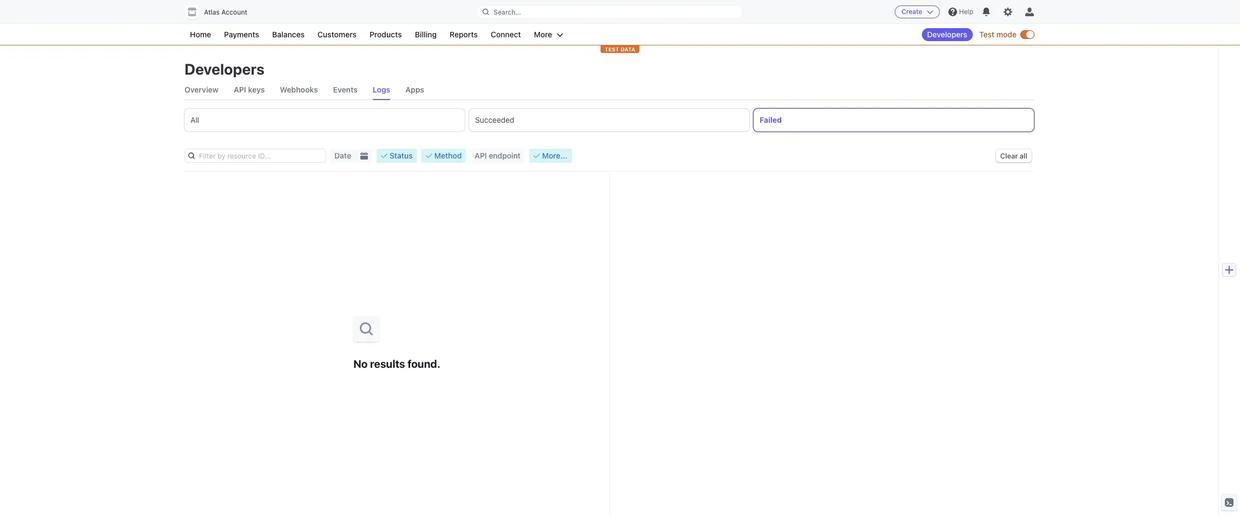 Task type: vqa. For each thing, say whether or not it's contained in the screenshot.
THE MORE... button
yes



Task type: describe. For each thing, give the bounding box(es) containing it.
api for api endpoint
[[475, 151, 487, 160]]

webhooks
[[280, 85, 318, 94]]

date button
[[330, 149, 356, 163]]

no
[[354, 358, 368, 370]]

notifications image
[[983, 8, 991, 16]]

api keys link
[[234, 80, 265, 100]]

reports
[[450, 30, 478, 39]]

products
[[370, 30, 402, 39]]

overview link
[[185, 80, 219, 100]]

succeeded
[[475, 115, 515, 125]]

billing
[[415, 30, 437, 39]]

mode
[[997, 30, 1017, 39]]

method button
[[422, 149, 466, 163]]

events link
[[333, 80, 358, 100]]

date
[[335, 151, 351, 160]]

reports link
[[444, 28, 483, 41]]

all
[[1020, 152, 1028, 160]]

developers inside developers link
[[928, 30, 968, 39]]

help button
[[945, 3, 978, 21]]

Search… text field
[[477, 5, 743, 19]]

api keys
[[234, 85, 265, 94]]

clear all button
[[997, 149, 1032, 162]]

payments
[[224, 30, 259, 39]]

balances
[[272, 30, 305, 39]]

succeeded button
[[469, 109, 750, 132]]

api endpoint
[[475, 151, 521, 160]]

status
[[390, 151, 413, 160]]

status tab list
[[185, 109, 1035, 132]]

method
[[435, 151, 462, 160]]

test
[[980, 30, 995, 39]]

atlas account button
[[185, 4, 258, 19]]

Resource ID search field
[[195, 149, 326, 162]]

test
[[605, 46, 620, 53]]

customers link
[[312, 28, 362, 41]]

0 horizontal spatial developers
[[185, 60, 265, 78]]

all button
[[185, 109, 465, 132]]

keys
[[248, 85, 265, 94]]

results
[[370, 358, 405, 370]]

webhooks link
[[280, 80, 318, 100]]

apps
[[406, 85, 424, 94]]

payments link
[[219, 28, 265, 41]]

developers link
[[922, 28, 973, 41]]

status button
[[377, 149, 417, 163]]

help
[[960, 8, 974, 16]]

account
[[222, 8, 248, 16]]



Task type: locate. For each thing, give the bounding box(es) containing it.
more...
[[543, 151, 568, 160]]

balances link
[[267, 28, 310, 41]]

search…
[[494, 8, 521, 16]]

more
[[534, 30, 553, 39]]

atlas
[[204, 8, 220, 16]]

1 horizontal spatial developers
[[928, 30, 968, 39]]

Search… search field
[[477, 5, 743, 19]]

developers down help popup button
[[928, 30, 968, 39]]

home
[[190, 30, 211, 39]]

tab list containing overview
[[185, 80, 1035, 100]]

clear all
[[1001, 152, 1028, 160]]

failed
[[760, 115, 782, 125]]

apps link
[[406, 80, 424, 100]]

tab list
[[185, 80, 1035, 100]]

customers
[[318, 30, 357, 39]]

logs link
[[373, 80, 390, 100]]

api inside button
[[475, 151, 487, 160]]

0 vertical spatial developers
[[928, 30, 968, 39]]

atlas account
[[204, 8, 248, 16]]

found.
[[408, 358, 441, 370]]

api for api keys
[[234, 85, 246, 94]]

no results found.
[[354, 358, 441, 370]]

overview
[[185, 85, 219, 94]]

all
[[191, 115, 199, 125]]

clear
[[1001, 152, 1019, 160]]

test data
[[605, 46, 636, 53]]

create
[[902, 8, 923, 16]]

0 vertical spatial api
[[234, 85, 246, 94]]

connect link
[[486, 28, 527, 41]]

billing link
[[410, 28, 442, 41]]

api left keys
[[234, 85, 246, 94]]

developers
[[928, 30, 968, 39], [185, 60, 265, 78]]

1 vertical spatial developers
[[185, 60, 265, 78]]

test mode
[[980, 30, 1017, 39]]

endpoint
[[489, 151, 521, 160]]

api
[[234, 85, 246, 94], [475, 151, 487, 160]]

more button
[[529, 28, 569, 41]]

failed button
[[754, 109, 1035, 132]]

more... button
[[530, 149, 572, 163]]

events
[[333, 85, 358, 94]]

1 vertical spatial api
[[475, 151, 487, 160]]

connect
[[491, 30, 521, 39]]

home link
[[185, 28, 217, 41]]

0 horizontal spatial api
[[234, 85, 246, 94]]

data
[[621, 46, 636, 53]]

api left endpoint
[[475, 151, 487, 160]]

logs
[[373, 85, 390, 94]]

products link
[[364, 28, 408, 41]]

1 horizontal spatial api
[[475, 151, 487, 160]]

create button
[[896, 5, 940, 18]]

developers up "overview"
[[185, 60, 265, 78]]

api endpoint button
[[471, 149, 525, 163]]



